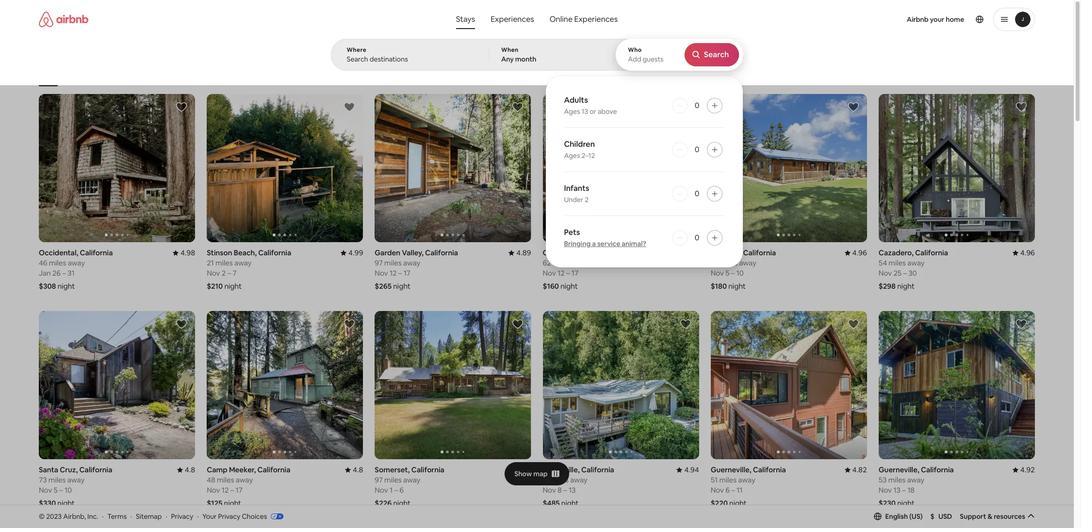 Task type: describe. For each thing, give the bounding box(es) containing it.
$485
[[543, 499, 560, 509]]

adults
[[564, 95, 588, 105]]

away inside acampo, california 55 miles away nov 5 – 10 $180 night
[[739, 259, 756, 268]]

off-
[[593, 72, 604, 79]]

above
[[598, 107, 617, 116]]

4.92
[[1020, 466, 1035, 475]]

$298
[[879, 282, 896, 291]]

california inside guerneville, california 51 miles away nov 6 – 11 $220 night
[[753, 466, 786, 475]]

experiences inside button
[[491, 14, 534, 24]]

choices
[[242, 513, 267, 521]]

trending
[[700, 72, 724, 80]]

nov inside "cazadero, california 54 miles away nov 25 – 30 $298 night"
[[879, 269, 892, 278]]

12 for 4.8
[[222, 486, 229, 495]]

grid
[[616, 72, 627, 79]]

add to wishlist: guerneville, california image for 4.82
[[848, 319, 859, 330]]

add to wishlist: santa cruz, california image
[[176, 319, 187, 330]]

night inside stinson beach, california 21 miles away nov 2 – 7 $210 night
[[224, 282, 242, 291]]

add to wishlist: occidental, california image
[[176, 101, 187, 113]]

valley,
[[402, 248, 424, 258]]

add to wishlist: cobb, california image
[[680, 101, 691, 113]]

– inside acampo, california 55 miles away nov 5 – 10 $180 night
[[731, 269, 735, 278]]

profile element
[[634, 0, 1035, 39]]

add
[[628, 55, 641, 64]]

animal?
[[622, 240, 646, 248]]

4.96 for acampo, california 55 miles away nov 5 – 10 $180 night
[[852, 248, 867, 258]]

night inside somerset, california 97 miles away nov 1 – 6 $226 night
[[393, 499, 410, 509]]

night inside "cobb, california 62 miles away nov 12 – 17 $160 night"
[[561, 282, 578, 291]]

away inside 'santa cruz, california 73 miles away nov 5 – 10 $330 night'
[[67, 476, 85, 485]]

group for $226
[[375, 312, 687, 460]]

0 for pets
[[695, 233, 699, 243]]

$160
[[543, 282, 559, 291]]

2–12
[[581, 151, 595, 160]]

nov inside guerneville, california 53 miles away nov 13 – 18 $230 night
[[879, 486, 892, 495]]

amazing
[[642, 72, 666, 80]]

53
[[879, 476, 887, 485]]

english (us)
[[885, 513, 923, 521]]

4.9 out of 5 average rating image
[[513, 466, 531, 475]]

add to wishlist: garden valley, california image
[[512, 101, 523, 113]]

6 inside guerneville, california 51 miles away nov 6 – 11 $220 night
[[725, 486, 730, 495]]

13 inside "adults ages 13 or above"
[[581, 107, 588, 116]]

cruz,
[[60, 466, 78, 475]]

4.82
[[852, 466, 867, 475]]

california inside garden valley, california 97 miles away nov 12 – 17 $265 night
[[425, 248, 458, 258]]

stays
[[456, 14, 475, 24]]

$330
[[39, 499, 56, 509]]

46
[[39, 259, 47, 268]]

usd
[[938, 513, 952, 521]]

away inside stinson beach, california 21 miles away nov 2 – 7 $210 night
[[234, 259, 252, 268]]

night inside 'santa cruz, california 73 miles away nov 5 – 10 $330 night'
[[57, 499, 75, 509]]

away inside occidental, california 46 miles away jan 26 – 31 $308 night
[[68, 259, 85, 268]]

your
[[202, 513, 217, 521]]

under
[[564, 196, 583, 204]]

bringing a service animal? button
[[564, 240, 646, 248]]

away inside camp meeker, california 48 miles away nov 12 – 17 $125 night
[[236, 476, 253, 485]]

add to wishlist: forestville, california image
[[680, 319, 691, 330]]

california inside camp meeker, california 48 miles away nov 12 – 17 $125 night
[[257, 466, 290, 475]]

group for $125
[[207, 312, 363, 460]]

0 for adults
[[695, 100, 699, 111]]

acampo,
[[711, 248, 742, 258]]

english
[[885, 513, 908, 521]]

somerset,
[[375, 466, 410, 475]]

sitemap link
[[136, 513, 162, 521]]

51 for guerneville, california
[[711, 476, 718, 485]]

california inside 'santa cruz, california 73 miles away nov 5 – 10 $330 night'
[[79, 466, 112, 475]]

experiences button
[[483, 10, 542, 29]]

– inside guerneville, california 53 miles away nov 13 – 18 $230 night
[[902, 486, 906, 495]]

home
[[946, 15, 964, 24]]

your privacy choices
[[202, 513, 267, 521]]

terms · sitemap · privacy ·
[[107, 513, 199, 521]]

10 inside acampo, california 55 miles away nov 5 – 10 $180 night
[[736, 269, 744, 278]]

nov inside guerneville, california 51 miles away nov 6 – 11 $220 night
[[711, 486, 724, 495]]

away inside "cobb, california 62 miles away nov 12 – 17 $160 night"
[[572, 259, 589, 268]]

4.96 out of 5 average rating image
[[845, 248, 867, 258]]

night inside garden valley, california 97 miles away nov 12 – 17 $265 night
[[393, 282, 410, 291]]

1 · from the left
[[102, 513, 104, 521]]

group for $180
[[711, 94, 867, 243]]

california inside acampo, california 55 miles away nov 5 – 10 $180 night
[[743, 248, 776, 258]]

pools
[[668, 72, 683, 80]]

adults ages 13 or above
[[564, 95, 617, 116]]

who
[[628, 46, 642, 54]]

5 inside 'santa cruz, california 73 miles away nov 5 – 10 $330 night'
[[54, 486, 58, 495]]

55
[[711, 259, 719, 268]]

resources
[[994, 513, 1025, 521]]

night inside guerneville, california 51 miles away nov 6 – 11 $220 night
[[729, 499, 747, 509]]

acampo, california 55 miles away nov 5 – 10 $180 night
[[711, 248, 776, 291]]

$125
[[207, 499, 222, 509]]

– inside guerneville, california 51 miles away nov 6 – 11 $220 night
[[731, 486, 735, 495]]

night inside acampo, california 55 miles away nov 5 – 10 $180 night
[[728, 282, 746, 291]]

add to wishlist: acampo, california image
[[848, 101, 859, 113]]

california inside somerset, california 97 miles away nov 1 – 6 $226 night
[[411, 466, 444, 475]]

add to wishlist: cazadero, california image
[[1016, 101, 1027, 113]]

$265
[[375, 282, 392, 291]]

$180
[[711, 282, 727, 291]]

nov inside garden valley, california 97 miles away nov 12 – 17 $265 night
[[375, 269, 388, 278]]

miles inside garden valley, california 97 miles away nov 12 – 17 $265 night
[[384, 259, 402, 268]]

– inside forestville, california 51 miles away nov 8 – 13 $485 night
[[563, 486, 567, 495]]

– inside occidental, california 46 miles away jan 26 – 31 $308 night
[[62, 269, 66, 278]]

when
[[501, 46, 519, 54]]

support
[[960, 513, 986, 521]]

online experiences
[[550, 14, 618, 24]]

camp
[[207, 466, 227, 475]]

62
[[543, 259, 551, 268]]

3 · from the left
[[166, 513, 167, 521]]

stinson beach, california 21 miles away nov 2 – 7 $210 night
[[207, 248, 291, 291]]

vineyards
[[741, 72, 768, 80]]

when any month
[[501, 46, 536, 64]]

beach,
[[234, 248, 257, 258]]

17 for 4.89
[[404, 269, 410, 278]]

nov inside camp meeker, california 48 miles away nov 12 – 17 $125 night
[[207, 486, 220, 495]]

group for $210
[[207, 94, 519, 243]]

garden
[[375, 248, 400, 258]]

26
[[52, 269, 61, 278]]

nov inside stinson beach, california 21 miles away nov 2 – 7 $210 night
[[207, 269, 220, 278]]

group for $230
[[879, 312, 1035, 460]]

4.8 out of 5 average rating image for camp meeker, california 48 miles away nov 12 – 17 $125 night
[[345, 466, 363, 475]]

4.98 out of 5 average rating image
[[173, 248, 195, 258]]

– inside garden valley, california 97 miles away nov 12 – 17 $265 night
[[398, 269, 402, 278]]

– inside 'santa cruz, california 73 miles away nov 5 – 10 $330 night'
[[59, 486, 63, 495]]

california inside guerneville, california 53 miles away nov 13 – 18 $230 night
[[921, 466, 954, 475]]

4.8 for santa cruz, california 73 miles away nov 5 – 10 $330 night
[[185, 466, 195, 475]]

30
[[908, 269, 917, 278]]

4.96 out of 5 average rating image
[[1013, 248, 1035, 258]]

where
[[347, 46, 366, 54]]

ages for children
[[564, 151, 580, 160]]

4.94
[[684, 466, 699, 475]]

97 inside somerset, california 97 miles away nov 1 – 6 $226 night
[[375, 476, 383, 485]]

away inside "cazadero, california 54 miles away nov 25 – 30 $298 night"
[[907, 259, 925, 268]]

2 inside infants under 2
[[585, 196, 589, 204]]

support & resources
[[960, 513, 1025, 521]]

off-the-grid
[[593, 72, 627, 79]]

©
[[39, 513, 45, 521]]

$
[[930, 513, 934, 521]]

4.92 out of 5 average rating image
[[1013, 466, 1035, 475]]

santa
[[39, 466, 58, 475]]

guerneville, for 53
[[879, 466, 919, 475]]

10 inside 'santa cruz, california 73 miles away nov 5 – 10 $330 night'
[[64, 486, 72, 495]]

away inside somerset, california 97 miles away nov 1 – 6 $226 night
[[403, 476, 420, 485]]

service
[[597, 240, 620, 248]]

$308
[[39, 282, 56, 291]]

13 inside guerneville, california 53 miles away nov 13 – 18 $230 night
[[893, 486, 901, 495]]

support & resources button
[[960, 513, 1035, 521]]

miles inside stinson beach, california 21 miles away nov 2 – 7 $210 night
[[215, 259, 233, 268]]

1 privacy from the left
[[171, 513, 193, 521]]

night inside forestville, california 51 miles away nov 8 – 13 $485 night
[[561, 499, 579, 509]]

show map
[[514, 470, 548, 479]]

miles inside guerneville, california 51 miles away nov 6 – 11 $220 night
[[719, 476, 737, 485]]

31
[[67, 269, 75, 278]]

miles inside 'santa cruz, california 73 miles away nov 5 – 10 $330 night'
[[48, 476, 66, 485]]

2 inside stinson beach, california 21 miles away nov 2 – 7 $210 night
[[222, 269, 226, 278]]

5 inside acampo, california 55 miles away nov 5 – 10 $180 night
[[725, 269, 729, 278]]



Task type: vqa. For each thing, say whether or not it's contained in the screenshot.


Task type: locate. For each thing, give the bounding box(es) containing it.
$ usd
[[930, 513, 952, 521]]

california inside "cobb, california 62 miles away nov 12 – 17 $160 night"
[[565, 248, 598, 258]]

airbnb your home link
[[901, 9, 970, 30]]

terms link
[[107, 513, 127, 521]]

12 up $265
[[390, 269, 397, 278]]

none search field containing stays
[[331, 0, 743, 268]]

– right 25
[[903, 269, 907, 278]]

guerneville, up 11
[[711, 466, 751, 475]]

night right $180
[[728, 282, 746, 291]]

– down the meeker,
[[230, 486, 234, 495]]

nov up $265
[[375, 269, 388, 278]]

night down 7
[[224, 282, 242, 291]]

0 vertical spatial 5
[[725, 269, 729, 278]]

guerneville, inside guerneville, california 51 miles away nov 6 – 11 $220 night
[[711, 466, 751, 475]]

away inside guerneville, california 53 miles away nov 13 – 18 $230 night
[[907, 476, 924, 485]]

12
[[558, 269, 565, 278], [390, 269, 397, 278], [222, 486, 229, 495]]

pets bringing a service animal?
[[564, 228, 646, 248]]

0 vertical spatial ages
[[564, 107, 580, 116]]

forestville, california 51 miles away nov 8 – 13 $485 night
[[543, 466, 614, 509]]

miles up 26
[[49, 259, 66, 268]]

show map button
[[505, 463, 569, 486]]

–
[[62, 269, 66, 278], [566, 269, 570, 278], [227, 269, 231, 278], [398, 269, 402, 278], [731, 269, 735, 278], [903, 269, 907, 278], [59, 486, 63, 495], [563, 486, 567, 495], [230, 486, 234, 495], [394, 486, 398, 495], [731, 486, 735, 495], [902, 486, 906, 495]]

california inside occidental, california 46 miles away jan 26 – 31 $308 night
[[80, 248, 113, 258]]

add to wishlist: camp meeker, california image
[[344, 319, 355, 330]]

california inside stinson beach, california 21 miles away nov 2 – 7 $210 night
[[258, 248, 291, 258]]

miles down cobb,
[[553, 259, 570, 268]]

2 4.8 from the left
[[353, 466, 363, 475]]

ages inside children ages 2–12
[[564, 151, 580, 160]]

4.96
[[852, 248, 867, 258], [1020, 248, 1035, 258]]

away inside guerneville, california 51 miles away nov 6 – 11 $220 night
[[738, 476, 755, 485]]

– down cruz,
[[59, 486, 63, 495]]

experiences up when
[[491, 14, 534, 24]]

4.8 left camp at the left bottom
[[185, 466, 195, 475]]

1 ages from the top
[[564, 107, 580, 116]]

2023
[[46, 513, 62, 521]]

2
[[585, 196, 589, 204], [222, 269, 226, 278]]

miles up the 8
[[551, 476, 569, 485]]

· right terms
[[131, 513, 132, 521]]

2 left 7
[[222, 269, 226, 278]]

forestville,
[[543, 466, 580, 475]]

12 inside camp meeker, california 48 miles away nov 12 – 17 $125 night
[[222, 486, 229, 495]]

1 horizontal spatial guerneville,
[[879, 466, 919, 475]]

1 4.96 from the left
[[852, 248, 867, 258]]

0 horizontal spatial 51
[[543, 476, 550, 485]]

nov left the 8
[[543, 486, 556, 495]]

guerneville, california 51 miles away nov 6 – 11 $220 night
[[711, 466, 786, 509]]

night down the 8
[[561, 499, 579, 509]]

5 up $330
[[54, 486, 58, 495]]

nov down 48
[[207, 486, 220, 495]]

2 97 from the top
[[375, 476, 383, 485]]

· right inc. in the bottom left of the page
[[102, 513, 104, 521]]

privacy down '$125'
[[218, 513, 240, 521]]

2 horizontal spatial 12
[[558, 269, 565, 278]]

0 horizontal spatial 4.96
[[852, 248, 867, 258]]

away down beach,
[[234, 259, 252, 268]]

12 inside garden valley, california 97 miles away nov 12 – 17 $265 night
[[390, 269, 397, 278]]

miles inside somerset, california 97 miles away nov 1 – 6 $226 night
[[384, 476, 402, 485]]

0 horizontal spatial privacy
[[171, 513, 193, 521]]

1 6 from the left
[[399, 486, 404, 495]]

or
[[590, 107, 596, 116]]

© 2023 airbnb, inc. ·
[[39, 513, 104, 521]]

ages for adults
[[564, 107, 580, 116]]

51 inside guerneville, california 51 miles away nov 6 – 11 $220 night
[[711, 476, 718, 485]]

nov inside "cobb, california 62 miles away nov 12 – 17 $160 night"
[[543, 269, 556, 278]]

1 horizontal spatial privacy
[[218, 513, 240, 521]]

0 vertical spatial 97
[[375, 259, 383, 268]]

1 horizontal spatial 4.8
[[353, 466, 363, 475]]

$220
[[711, 499, 728, 509]]

miles inside forestville, california 51 miles away nov 8 – 13 $485 night
[[551, 476, 569, 485]]

1 horizontal spatial 4.96
[[1020, 248, 1035, 258]]

nov inside somerset, california 97 miles away nov 1 – 6 $226 night
[[375, 486, 388, 495]]

– inside "cobb, california 62 miles away nov 12 – 17 $160 night"
[[566, 269, 570, 278]]

away down somerset,
[[403, 476, 420, 485]]

13 inside forestville, california 51 miles away nov 8 – 13 $485 night
[[569, 486, 576, 495]]

73
[[39, 476, 47, 485]]

beachfront
[[325, 72, 356, 80]]

0 vertical spatial 10
[[736, 269, 744, 278]]

nov inside forestville, california 51 miles away nov 8 – 13 $485 night
[[543, 486, 556, 495]]

1 4.8 from the left
[[185, 466, 195, 475]]

17 down valley, at top
[[404, 269, 410, 278]]

nov down 73
[[39, 486, 52, 495]]

airbnb
[[907, 15, 929, 24]]

1 vertical spatial 2
[[222, 269, 226, 278]]

17 inside garden valley, california 97 miles away nov 12 – 17 $265 night
[[404, 269, 410, 278]]

– right 1
[[394, 486, 398, 495]]

12 up '$125'
[[222, 486, 229, 495]]

5 up $180
[[725, 269, 729, 278]]

4.8 out of 5 average rating image for santa cruz, california 73 miles away nov 5 – 10 $330 night
[[177, 466, 195, 475]]

santa cruz, california 73 miles away nov 5 – 10 $330 night
[[39, 466, 112, 509]]

night right $265
[[393, 282, 410, 291]]

miles up 11
[[719, 476, 737, 485]]

group
[[39, 49, 869, 86], [39, 94, 195, 243], [207, 94, 519, 243], [375, 94, 687, 243], [543, 94, 699, 243], [711, 94, 867, 243], [879, 94, 1035, 243], [39, 312, 195, 460], [207, 312, 363, 460], [375, 312, 687, 460], [543, 312, 699, 460], [711, 312, 867, 460], [879, 312, 1035, 460]]

children
[[564, 139, 595, 149]]

0
[[695, 100, 699, 111], [695, 145, 699, 155], [695, 189, 699, 199], [695, 233, 699, 243]]

– left 7
[[227, 269, 231, 278]]

add to wishlist: guerneville, california image for 4.92
[[1016, 319, 1027, 330]]

what can we help you find? tab list
[[448, 10, 542, 29]]

1 97 from the top
[[375, 259, 383, 268]]

Where field
[[347, 55, 474, 64]]

children ages 2–12
[[564, 139, 595, 160]]

night inside "cazadero, california 54 miles away nov 25 – 30 $298 night"
[[897, 282, 914, 291]]

away up '18'
[[907, 476, 924, 485]]

97 inside garden valley, california 97 miles away nov 12 – 17 $265 night
[[375, 259, 383, 268]]

1 vertical spatial 97
[[375, 476, 383, 485]]

12 inside "cobb, california 62 miles away nov 12 – 17 $160 night"
[[558, 269, 565, 278]]

$226
[[375, 499, 392, 509]]

13 left '18'
[[893, 486, 901, 495]]

1 horizontal spatial 6
[[725, 486, 730, 495]]

51 inside forestville, california 51 miles away nov 8 – 13 $485 night
[[543, 476, 550, 485]]

nov inside acampo, california 55 miles away nov 5 – 10 $180 night
[[711, 269, 724, 278]]

12 up $160
[[558, 269, 565, 278]]

ages inside "adults ages 13 or above"
[[564, 107, 580, 116]]

0 horizontal spatial guerneville,
[[711, 466, 751, 475]]

nov down 55
[[711, 269, 724, 278]]

miles down camp at the left bottom
[[217, 476, 234, 485]]

13 right the 8
[[569, 486, 576, 495]]

experiences
[[491, 14, 534, 24], [574, 14, 618, 24]]

17 inside "cobb, california 62 miles away nov 12 – 17 $160 night"
[[571, 269, 578, 278]]

0 horizontal spatial 13
[[569, 486, 576, 495]]

1
[[390, 486, 393, 495]]

4.8 out of 5 average rating image left camp at the left bottom
[[177, 466, 195, 475]]

guerneville, for 51
[[711, 466, 751, 475]]

miles down garden
[[384, 259, 402, 268]]

2 4.8 out of 5 average rating image from the left
[[345, 466, 363, 475]]

– left 31
[[62, 269, 66, 278]]

california inside forestville, california 51 miles away nov 8 – 13 $485 night
[[581, 466, 614, 475]]

2 6 from the left
[[725, 486, 730, 495]]

ages down children
[[564, 151, 580, 160]]

4.96 for cazadero, california 54 miles away nov 25 – 30 $298 night
[[1020, 248, 1035, 258]]

4.82 out of 5 average rating image
[[845, 466, 867, 475]]

away down forestville,
[[570, 476, 587, 485]]

1 horizontal spatial 4.8 out of 5 average rating image
[[345, 466, 363, 475]]

occidental,
[[39, 248, 78, 258]]

0 horizontal spatial add to wishlist: guerneville, california image
[[848, 319, 859, 330]]

21
[[207, 259, 214, 268]]

show
[[514, 470, 532, 479]]

nov inside 'santa cruz, california 73 miles away nov 5 – 10 $330 night'
[[39, 486, 52, 495]]

4.98
[[180, 248, 195, 258]]

4.99 out of 5 average rating image
[[341, 248, 363, 258]]

privacy inside your privacy choices link
[[218, 513, 240, 521]]

1 4.8 out of 5 average rating image from the left
[[177, 466, 195, 475]]

6 right 1
[[399, 486, 404, 495]]

0 horizontal spatial 2
[[222, 269, 226, 278]]

night inside occidental, california 46 miles away jan 26 – 31 $308 night
[[58, 282, 75, 291]]

12 for 4.89
[[390, 269, 397, 278]]

night down 11
[[729, 499, 747, 509]]

97 down garden
[[375, 259, 383, 268]]

17
[[571, 269, 578, 278], [404, 269, 410, 278], [236, 486, 243, 495]]

2 right under
[[585, 196, 589, 204]]

night down 31
[[58, 282, 75, 291]]

2 ages from the top
[[564, 151, 580, 160]]

4.8 left somerset,
[[353, 466, 363, 475]]

1 guerneville, from the left
[[711, 466, 751, 475]]

away inside garden valley, california 97 miles away nov 12 – 17 $265 night
[[403, 259, 420, 268]]

– right the 8
[[563, 486, 567, 495]]

airbnb your home
[[907, 15, 964, 24]]

11
[[737, 486, 743, 495]]

13 left or
[[581, 107, 588, 116]]

nov down 54
[[879, 269, 892, 278]]

– down garden
[[398, 269, 402, 278]]

1 horizontal spatial 17
[[404, 269, 410, 278]]

miles right 53
[[888, 476, 906, 485]]

infants
[[564, 183, 589, 194]]

0 horizontal spatial 6
[[399, 486, 404, 495]]

2 privacy from the left
[[218, 513, 240, 521]]

experiences right online at right top
[[574, 14, 618, 24]]

add to wishlist: guerneville, california image
[[848, 319, 859, 330], [1016, 319, 1027, 330]]

2 horizontal spatial 13
[[893, 486, 901, 495]]

– down the acampo,
[[731, 269, 735, 278]]

97 down somerset,
[[375, 476, 383, 485]]

1 horizontal spatial 13
[[581, 107, 588, 116]]

away up 11
[[738, 476, 755, 485]]

10 down the acampo,
[[736, 269, 744, 278]]

1 vertical spatial 10
[[64, 486, 72, 495]]

miles inside acampo, california 55 miles away nov 5 – 10 $180 night
[[720, 259, 738, 268]]

$210
[[207, 282, 223, 291]]

night right $160
[[561, 282, 578, 291]]

1 horizontal spatial 2
[[585, 196, 589, 204]]

1 vertical spatial ages
[[564, 151, 580, 160]]

· left privacy link on the bottom left
[[166, 513, 167, 521]]

night up your privacy choices in the bottom of the page
[[224, 499, 241, 509]]

group for $330
[[39, 312, 195, 460]]

2 · from the left
[[131, 513, 132, 521]]

miles inside occidental, california 46 miles away jan 26 – 31 $308 night
[[49, 259, 66, 268]]

1 horizontal spatial 5
[[725, 269, 729, 278]]

miles down somerset,
[[384, 476, 402, 485]]

51 down forestville,
[[543, 476, 550, 485]]

guerneville, up 53
[[879, 466, 919, 475]]

0 horizontal spatial 17
[[236, 486, 243, 495]]

1 horizontal spatial 12
[[390, 269, 397, 278]]

night up the english (us)
[[897, 499, 915, 509]]

– left 11
[[731, 486, 735, 495]]

– left '18'
[[902, 486, 906, 495]]

2 51 from the left
[[711, 476, 718, 485]]

51 up $220
[[711, 476, 718, 485]]

california inside "cazadero, california 54 miles away nov 25 – 30 $298 night"
[[915, 248, 948, 258]]

17 down the meeker,
[[236, 486, 243, 495]]

4.94 out of 5 average rating image
[[677, 466, 699, 475]]

camp meeker, california 48 miles away nov 12 – 17 $125 night
[[207, 466, 290, 509]]

3 0 from the top
[[695, 189, 699, 199]]

1 horizontal spatial 51
[[711, 476, 718, 485]]

group for $298
[[879, 94, 1035, 243]]

4.89 out of 5 average rating image
[[509, 248, 531, 258]]

meeker,
[[229, 466, 256, 475]]

0 horizontal spatial experiences
[[491, 14, 534, 24]]

1 add to wishlist: guerneville, california image from the left
[[848, 319, 859, 330]]

miles down the acampo,
[[720, 259, 738, 268]]

1 51 from the left
[[543, 476, 550, 485]]

privacy left your
[[171, 513, 193, 521]]

0 horizontal spatial 12
[[222, 486, 229, 495]]

5
[[725, 269, 729, 278], [54, 486, 58, 495]]

17 for 4.8
[[236, 486, 243, 495]]

privacy link
[[171, 513, 193, 521]]

away up 30
[[907, 259, 925, 268]]

miles
[[49, 259, 66, 268], [553, 259, 570, 268], [215, 259, 233, 268], [384, 259, 402, 268], [720, 259, 738, 268], [889, 259, 906, 268], [48, 476, 66, 485], [551, 476, 569, 485], [217, 476, 234, 485], [384, 476, 402, 485], [719, 476, 737, 485], [888, 476, 906, 485]]

sitemap
[[136, 513, 162, 521]]

1 horizontal spatial experiences
[[574, 14, 618, 24]]

guerneville, inside guerneville, california 53 miles away nov 13 – 18 $230 night
[[879, 466, 919, 475]]

ages down adults
[[564, 107, 580, 116]]

english (us) button
[[874, 513, 923, 521]]

group for $265
[[375, 94, 687, 243]]

miles inside "cazadero, california 54 miles away nov 25 – 30 $298 night"
[[889, 259, 906, 268]]

miles up 25
[[889, 259, 906, 268]]

4.8 out of 5 average rating image left somerset,
[[345, 466, 363, 475]]

– inside camp meeker, california 48 miles away nov 12 – 17 $125 night
[[230, 486, 234, 495]]

pets
[[564, 228, 580, 238]]

away inside forestville, california 51 miles away nov 8 – 13 $485 night
[[570, 476, 587, 485]]

8
[[558, 486, 562, 495]]

nov down 53
[[879, 486, 892, 495]]

group for $160
[[543, 94, 699, 243]]

nov down 62
[[543, 269, 556, 278]]

0 horizontal spatial 5
[[54, 486, 58, 495]]

2 add to wishlist: guerneville, california image from the left
[[1016, 319, 1027, 330]]

· left your
[[197, 513, 199, 521]]

0 horizontal spatial 10
[[64, 486, 72, 495]]

6
[[399, 486, 404, 495], [725, 486, 730, 495]]

night inside camp meeker, california 48 miles away nov 12 – 17 $125 night
[[224, 499, 241, 509]]

skiing
[[556, 72, 572, 80]]

somerset, california 97 miles away nov 1 – 6 $226 night
[[375, 466, 444, 509]]

stinson
[[207, 248, 232, 258]]

6 inside somerset, california 97 miles away nov 1 – 6 $226 night
[[399, 486, 404, 495]]

0 for infants
[[695, 189, 699, 199]]

away down valley, at top
[[403, 259, 420, 268]]

who add guests
[[628, 46, 664, 64]]

group containing off-the-grid
[[39, 49, 869, 86]]

guests
[[643, 55, 664, 64]]

2 experiences from the left
[[574, 14, 618, 24]]

night inside guerneville, california 53 miles away nov 13 – 18 $230 night
[[897, 499, 915, 509]]

2 guerneville, from the left
[[879, 466, 919, 475]]

miles inside camp meeker, california 48 miles away nov 12 – 17 $125 night
[[217, 476, 234, 485]]

1 0 from the top
[[695, 100, 699, 111]]

17 down bringing
[[571, 269, 578, 278]]

6 left 11
[[725, 486, 730, 495]]

away up 31
[[68, 259, 85, 268]]

10 down cruz,
[[64, 486, 72, 495]]

1 experiences from the left
[[491, 14, 534, 24]]

4.8 for camp meeker, california 48 miles away nov 12 – 17 $125 night
[[353, 466, 363, 475]]

miles inside "cobb, california 62 miles away nov 12 – 17 $160 night"
[[553, 259, 570, 268]]

51 for forestville, california
[[543, 476, 550, 485]]

– down bringing
[[566, 269, 570, 278]]

cobb,
[[543, 248, 563, 258]]

25
[[893, 269, 902, 278]]

away down bringing
[[572, 259, 589, 268]]

0 vertical spatial 2
[[585, 196, 589, 204]]

4.8 out of 5 average rating image
[[177, 466, 195, 475], [345, 466, 363, 475]]

2 0 from the top
[[695, 145, 699, 155]]

occidental, california 46 miles away jan 26 – 31 $308 night
[[39, 248, 113, 291]]

away down the meeker,
[[236, 476, 253, 485]]

the-
[[604, 72, 616, 79]]

None search field
[[331, 0, 743, 268]]

add to wishlist: stinson beach, california image
[[344, 101, 355, 113]]

(us)
[[909, 513, 923, 521]]

4 · from the left
[[197, 513, 199, 521]]

nov down 21
[[207, 269, 220, 278]]

0 horizontal spatial 4.8
[[185, 466, 195, 475]]

stays button
[[448, 10, 483, 29]]

cobb, california 62 miles away nov 12 – 17 $160 night
[[543, 248, 598, 291]]

4 0 from the top
[[695, 233, 699, 243]]

54
[[879, 259, 887, 268]]

infants under 2
[[564, 183, 589, 204]]

1 vertical spatial 5
[[54, 486, 58, 495]]

away
[[68, 259, 85, 268], [572, 259, 589, 268], [234, 259, 252, 268], [403, 259, 420, 268], [739, 259, 756, 268], [907, 259, 925, 268], [67, 476, 85, 485], [570, 476, 587, 485], [236, 476, 253, 485], [403, 476, 420, 485], [738, 476, 755, 485], [907, 476, 924, 485]]

group for $308
[[39, 94, 195, 243]]

nov up $220
[[711, 486, 724, 495]]

group for $220
[[711, 312, 867, 460]]

guerneville, california 53 miles away nov 13 – 18 $230 night
[[879, 466, 954, 509]]

inc.
[[87, 513, 98, 521]]

month
[[515, 55, 536, 64]]

– inside stinson beach, california 21 miles away nov 2 – 7 $210 night
[[227, 269, 231, 278]]

$230
[[879, 499, 896, 509]]

away down the acampo,
[[739, 259, 756, 268]]

2 horizontal spatial 17
[[571, 269, 578, 278]]

miles down the santa
[[48, 476, 66, 485]]

4.99
[[348, 248, 363, 258]]

night down 30
[[897, 282, 914, 291]]

1 horizontal spatial add to wishlist: guerneville, california image
[[1016, 319, 1027, 330]]

– inside somerset, california 97 miles away nov 1 – 6 $226 night
[[394, 486, 398, 495]]

1 horizontal spatial 10
[[736, 269, 744, 278]]

night right $226
[[393, 499, 410, 509]]

add to wishlist: somerset, california image
[[512, 319, 523, 330]]

miles down the stinson
[[215, 259, 233, 268]]

away down cruz,
[[67, 476, 85, 485]]

2 4.96 from the left
[[1020, 248, 1035, 258]]

18
[[907, 486, 915, 495]]

0 for children
[[695, 145, 699, 155]]

stays tab panel
[[331, 39, 743, 268]]

group for $485
[[543, 312, 699, 460]]

– inside "cazadero, california 54 miles away nov 25 – 30 $298 night"
[[903, 269, 907, 278]]

terms
[[107, 513, 127, 521]]

17 inside camp meeker, california 48 miles away nov 12 – 17 $125 night
[[236, 486, 243, 495]]

miles inside guerneville, california 53 miles away nov 13 – 18 $230 night
[[888, 476, 906, 485]]

airbnb,
[[63, 513, 86, 521]]

nov left 1
[[375, 486, 388, 495]]

night up '© 2023 airbnb, inc. ·'
[[57, 499, 75, 509]]

0 horizontal spatial 4.8 out of 5 average rating image
[[177, 466, 195, 475]]



